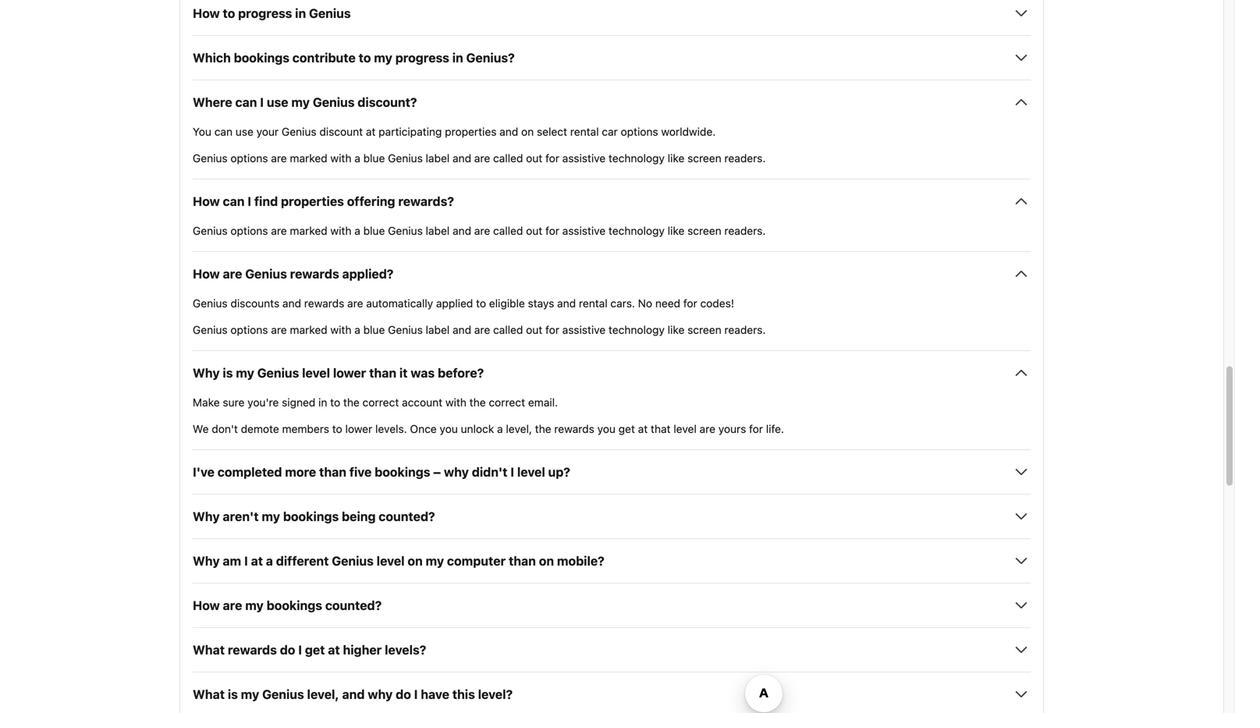 Task type: locate. For each thing, give the bounding box(es) containing it.
genius options are marked with a blue genius label and are called out for assistive technology like screen readers.
[[193, 152, 766, 165], [193, 224, 766, 237], [193, 323, 766, 336]]

why is my genius level lower than it was before?
[[193, 365, 484, 380]]

2 vertical spatial why
[[193, 554, 220, 568]]

higher
[[343, 643, 382, 657]]

options
[[621, 125, 658, 138], [231, 152, 268, 165], [231, 224, 268, 237], [231, 323, 268, 336]]

0 horizontal spatial use
[[236, 125, 254, 138]]

you up i've completed more than five bookings – why didn't i level up? 'dropdown button'
[[597, 422, 616, 435]]

do
[[280, 643, 295, 657], [396, 687, 411, 702]]

why up make
[[193, 365, 220, 380]]

than right computer
[[509, 554, 536, 568]]

is inside 'dropdown button'
[[223, 365, 233, 380]]

1 vertical spatial blue
[[363, 224, 385, 237]]

how are my bookings counted? button
[[193, 596, 1031, 615]]

genius inside what is my genius level, and why do i have this level? dropdown button
[[262, 687, 304, 702]]

1 vertical spatial why
[[193, 509, 220, 524]]

on left select
[[521, 125, 534, 138]]

1 vertical spatial out
[[526, 224, 543, 237]]

2 how from the top
[[193, 194, 220, 209]]

out for where can i use my genius discount?
[[526, 152, 543, 165]]

get left the higher
[[305, 643, 325, 657]]

3 blue from the top
[[363, 323, 385, 336]]

genius options are marked with a blue genius label and are called out for assistive technology like screen readers. for where can i use my genius discount?
[[193, 152, 766, 165]]

unlock
[[461, 422, 494, 435]]

why inside dropdown button
[[368, 687, 393, 702]]

0 vertical spatial like
[[668, 152, 685, 165]]

1 vertical spatial technology
[[609, 224, 665, 237]]

1 vertical spatial use
[[236, 125, 254, 138]]

1 horizontal spatial on
[[521, 125, 534, 138]]

why left am
[[193, 554, 220, 568]]

how for how to progress in genius
[[193, 6, 220, 21]]

2 horizontal spatial than
[[509, 554, 536, 568]]

1 horizontal spatial level,
[[506, 422, 532, 435]]

my down the what rewards do i get at higher levels?
[[241, 687, 259, 702]]

1 vertical spatial can
[[214, 125, 233, 138]]

assistive
[[562, 152, 606, 165], [562, 224, 606, 237], [562, 323, 606, 336]]

0 vertical spatial screen
[[688, 152, 722, 165]]

the
[[343, 396, 360, 409], [470, 396, 486, 409], [535, 422, 551, 435]]

0 horizontal spatial get
[[305, 643, 325, 657]]

1 horizontal spatial properties
[[445, 125, 497, 138]]

technology down no
[[609, 323, 665, 336]]

label for how are genius rewards applied?
[[426, 323, 450, 336]]

marked
[[290, 152, 328, 165], [290, 224, 328, 237], [290, 323, 328, 336]]

0 vertical spatial readers.
[[725, 152, 766, 165]]

1 horizontal spatial correct
[[489, 396, 525, 409]]

3 out from the top
[[526, 323, 543, 336]]

2 vertical spatial in
[[318, 396, 327, 409]]

assistive up why is my genius level lower than it was before? 'dropdown button'
[[562, 323, 606, 336]]

1 vertical spatial counted?
[[325, 598, 382, 613]]

0 vertical spatial technology
[[609, 152, 665, 165]]

worldwide.
[[661, 125, 716, 138]]

0 vertical spatial assistive
[[562, 152, 606, 165]]

are up discounts
[[223, 266, 242, 281]]

bookings up different
[[283, 509, 339, 524]]

correct
[[363, 396, 399, 409], [489, 396, 525, 409]]

2 vertical spatial assistive
[[562, 323, 606, 336]]

1 called from the top
[[493, 152, 523, 165]]

1 vertical spatial lower
[[345, 422, 372, 435]]

genius
[[309, 6, 351, 21], [313, 95, 355, 110], [282, 125, 317, 138], [193, 152, 228, 165], [388, 152, 423, 165], [193, 224, 228, 237], [388, 224, 423, 237], [245, 266, 287, 281], [193, 297, 228, 310], [193, 323, 228, 336], [388, 323, 423, 336], [257, 365, 299, 380], [332, 554, 374, 568], [262, 687, 304, 702]]

genius options are marked with a blue genius label and are called out for assistive technology like screen readers. down rewards? at top left
[[193, 224, 766, 237]]

why inside 'dropdown button'
[[193, 365, 220, 380]]

0 vertical spatial properties
[[445, 125, 497, 138]]

like down need on the top of the page
[[668, 323, 685, 336]]

2 vertical spatial label
[[426, 323, 450, 336]]

out up stays at the top left of page
[[526, 224, 543, 237]]

readers.
[[725, 152, 766, 165], [725, 224, 766, 237], [725, 323, 766, 336]]

like for how are genius rewards applied?
[[668, 323, 685, 336]]

bookings down different
[[267, 598, 322, 613]]

assistive for where can i use my genius discount?
[[562, 152, 606, 165]]

0 vertical spatial why
[[193, 365, 220, 380]]

2 horizontal spatial in
[[452, 50, 463, 65]]

and down genius discounts and rewards are automatically applied to eligible stays and rental cars. no need for codes!
[[453, 323, 471, 336]]

called
[[493, 152, 523, 165], [493, 224, 523, 237], [493, 323, 523, 336]]

0 horizontal spatial in
[[295, 6, 306, 21]]

screen
[[688, 152, 722, 165], [688, 224, 722, 237], [688, 323, 722, 336]]

get
[[619, 422, 635, 435], [305, 643, 325, 657]]

automatically
[[366, 297, 433, 310]]

what for what is my genius level, and why do i have this level?
[[193, 687, 225, 702]]

you're
[[248, 396, 279, 409]]

bookings down how to progress in genius on the left of page
[[234, 50, 290, 65]]

i
[[260, 95, 264, 110], [248, 194, 251, 209], [511, 465, 514, 479], [244, 554, 248, 568], [298, 643, 302, 657], [414, 687, 418, 702]]

mobile?
[[557, 554, 605, 568]]

what inside the what rewards do i get at higher levels? dropdown button
[[193, 643, 225, 657]]

0 horizontal spatial the
[[343, 396, 360, 409]]

1 vertical spatial called
[[493, 224, 523, 237]]

rewards down how are my bookings counted?
[[228, 643, 277, 657]]

yours
[[719, 422, 746, 435]]

0 vertical spatial genius options are marked with a blue genius label and are called out for assistive technology like screen readers.
[[193, 152, 766, 165]]

3 genius options are marked with a blue genius label and are called out for assistive technology like screen readers. from the top
[[193, 323, 766, 336]]

do inside the what rewards do i get at higher levels? dropdown button
[[280, 643, 295, 657]]

at left that
[[638, 422, 648, 435]]

in left genius?
[[452, 50, 463, 65]]

rewards
[[290, 266, 339, 281], [304, 297, 344, 310], [554, 422, 595, 435], [228, 643, 277, 657]]

1 horizontal spatial why
[[444, 465, 469, 479]]

2 what from the top
[[193, 687, 225, 702]]

3 called from the top
[[493, 323, 523, 336]]

2 assistive from the top
[[562, 224, 606, 237]]

like down worldwide.
[[668, 152, 685, 165]]

can right where
[[235, 95, 257, 110]]

called down eligible
[[493, 323, 523, 336]]

level inside dropdown button
[[377, 554, 405, 568]]

2 vertical spatial readers.
[[725, 323, 766, 336]]

3 assistive from the top
[[562, 323, 606, 336]]

select
[[537, 125, 567, 138]]

rewards left applied? on the left top
[[290, 266, 339, 281]]

3 how from the top
[[193, 266, 220, 281]]

different
[[276, 554, 329, 568]]

get left that
[[619, 422, 635, 435]]

1 vertical spatial what
[[193, 687, 225, 702]]

use
[[267, 95, 288, 110], [236, 125, 254, 138]]

1 vertical spatial do
[[396, 687, 411, 702]]

3 marked from the top
[[290, 323, 328, 336]]

1 assistive from the top
[[562, 152, 606, 165]]

you
[[193, 125, 211, 138]]

why for why is my genius level lower than it was before?
[[193, 365, 220, 380]]

that
[[651, 422, 671, 435]]

and down rewards? at top left
[[453, 224, 471, 237]]

1 like from the top
[[668, 152, 685, 165]]

1 correct from the left
[[363, 396, 399, 409]]

3 readers. from the top
[[725, 323, 766, 336]]

screen up the codes!
[[688, 224, 722, 237]]

0 vertical spatial marked
[[290, 152, 328, 165]]

at right am
[[251, 554, 263, 568]]

genius options are marked with a blue genius label and are called out for assistive technology like screen readers. down genius discounts and rewards are automatically applied to eligible stays and rental cars. no need for codes!
[[193, 323, 766, 336]]

2 vertical spatial genius options are marked with a blue genius label and are called out for assistive technology like screen readers.
[[193, 323, 766, 336]]

blue down "offering"
[[363, 224, 385, 237]]

0 horizontal spatial why
[[368, 687, 393, 702]]

1 vertical spatial marked
[[290, 224, 328, 237]]

why for why aren't my bookings being counted?
[[193, 509, 220, 524]]

2 horizontal spatial the
[[535, 422, 551, 435]]

can for where
[[235, 95, 257, 110]]

2 readers. from the top
[[725, 224, 766, 237]]

0 vertical spatial what
[[193, 643, 225, 657]]

1 technology from the top
[[609, 152, 665, 165]]

on left mobile?
[[539, 554, 554, 568]]

are down am
[[223, 598, 242, 613]]

2 blue from the top
[[363, 224, 385, 237]]

0 horizontal spatial do
[[280, 643, 295, 657]]

1 label from the top
[[426, 152, 450, 165]]

to up which
[[223, 6, 235, 21]]

0 vertical spatial blue
[[363, 152, 385, 165]]

with down how can i find properties offering rewards?
[[330, 224, 352, 237]]

0 vertical spatial called
[[493, 152, 523, 165]]

than inside dropdown button
[[509, 554, 536, 568]]

level, inside dropdown button
[[307, 687, 339, 702]]

use left your
[[236, 125, 254, 138]]

counted? up the higher
[[325, 598, 382, 613]]

0 vertical spatial rental
[[570, 125, 599, 138]]

1 vertical spatial level,
[[307, 687, 339, 702]]

1 horizontal spatial use
[[267, 95, 288, 110]]

at
[[366, 125, 376, 138], [638, 422, 648, 435], [251, 554, 263, 568], [328, 643, 340, 657]]

screen down worldwide.
[[688, 152, 722, 165]]

genius inside where can i use my genius discount? dropdown button
[[313, 95, 355, 110]]

1 vertical spatial get
[[305, 643, 325, 657]]

blue down automatically
[[363, 323, 385, 336]]

options right car
[[621, 125, 658, 138]]

0 vertical spatial in
[[295, 6, 306, 21]]

1 horizontal spatial you
[[597, 422, 616, 435]]

label down rewards? at top left
[[426, 224, 450, 237]]

0 horizontal spatial properties
[[281, 194, 344, 209]]

properties inside dropdown button
[[281, 194, 344, 209]]

in up contribute
[[295, 6, 306, 21]]

don't
[[212, 422, 238, 435]]

my up discount?
[[374, 50, 392, 65]]

1 vertical spatial like
[[668, 224, 685, 237]]

0 vertical spatial than
[[369, 365, 397, 380]]

are left yours
[[700, 422, 716, 435]]

readers. for where can i use my genius discount?
[[725, 152, 766, 165]]

lower up make sure you're signed in to the correct account with the correct email.
[[333, 365, 366, 380]]

the up unlock
[[470, 396, 486, 409]]

2 vertical spatial screen
[[688, 323, 722, 336]]

which
[[193, 50, 231, 65]]

label for where can i use my genius discount?
[[426, 152, 450, 165]]

and left select
[[500, 125, 518, 138]]

once
[[410, 422, 437, 435]]

do down how are my bookings counted?
[[280, 643, 295, 657]]

out for how are genius rewards applied?
[[526, 323, 543, 336]]

with
[[330, 152, 352, 165], [330, 224, 352, 237], [330, 323, 352, 336], [446, 396, 467, 409]]

get inside dropdown button
[[305, 643, 325, 657]]

screen for where can i use my genius discount?
[[688, 152, 722, 165]]

0 vertical spatial progress
[[238, 6, 292, 21]]

options down discounts
[[231, 323, 268, 336]]

what inside what is my genius level, and why do i have this level? dropdown button
[[193, 687, 225, 702]]

genius options are marked with a blue genius label and are called out for assistive technology like screen readers. down you can use your genius discount at participating properties and on select rental car options worldwide.
[[193, 152, 766, 165]]

lower down make sure you're signed in to the correct account with the correct email.
[[345, 422, 372, 435]]

you right once
[[440, 422, 458, 435]]

2 label from the top
[[426, 224, 450, 237]]

than
[[369, 365, 397, 380], [319, 465, 347, 479], [509, 554, 536, 568]]

a left different
[[266, 554, 273, 568]]

are down your
[[271, 152, 287, 165]]

my right aren't
[[262, 509, 280, 524]]

level, down email.
[[506, 422, 532, 435]]

aren't
[[223, 509, 259, 524]]

how inside "dropdown button"
[[193, 598, 220, 613]]

3 label from the top
[[426, 323, 450, 336]]

1 horizontal spatial do
[[396, 687, 411, 702]]

marked down how can i find properties offering rewards?
[[290, 224, 328, 237]]

out
[[526, 152, 543, 165], [526, 224, 543, 237], [526, 323, 543, 336]]

2 why from the top
[[193, 509, 220, 524]]

marked for use
[[290, 152, 328, 165]]

2 vertical spatial technology
[[609, 323, 665, 336]]

1 vertical spatial label
[[426, 224, 450, 237]]

technology down car
[[609, 152, 665, 165]]

1 what from the top
[[193, 643, 225, 657]]

1 horizontal spatial in
[[318, 396, 327, 409]]

do left have
[[396, 687, 411, 702]]

4 how from the top
[[193, 598, 220, 613]]

at inside the what rewards do i get at higher levels? dropdown button
[[328, 643, 340, 657]]

out down stays at the top left of page
[[526, 323, 543, 336]]

1 vertical spatial properties
[[281, 194, 344, 209]]

2 screen from the top
[[688, 224, 722, 237]]

3 technology from the top
[[609, 323, 665, 336]]

correct up levels.
[[363, 396, 399, 409]]

1 vertical spatial assistive
[[562, 224, 606, 237]]

is inside dropdown button
[[228, 687, 238, 702]]

1 vertical spatial why
[[368, 687, 393, 702]]

rental left car
[[570, 125, 599, 138]]

than left five
[[319, 465, 347, 479]]

1 readers. from the top
[[725, 152, 766, 165]]

how
[[193, 6, 220, 21], [193, 194, 220, 209], [193, 266, 220, 281], [193, 598, 220, 613]]

are
[[271, 152, 287, 165], [474, 152, 490, 165], [271, 224, 287, 237], [474, 224, 490, 237], [223, 266, 242, 281], [347, 297, 363, 310], [271, 323, 287, 336], [474, 323, 490, 336], [700, 422, 716, 435], [223, 598, 242, 613]]

2 vertical spatial called
[[493, 323, 523, 336]]

0 vertical spatial label
[[426, 152, 450, 165]]

0 vertical spatial counted?
[[379, 509, 435, 524]]

1 horizontal spatial than
[[369, 365, 397, 380]]

you can use your genius discount at participating properties and on select rental car options worldwide.
[[193, 125, 716, 138]]

lower
[[333, 365, 366, 380], [345, 422, 372, 435]]

0 vertical spatial can
[[235, 95, 257, 110]]

are inside how are my bookings counted? "dropdown button"
[[223, 598, 242, 613]]

for down how can i find properties offering rewards? dropdown button
[[546, 224, 560, 237]]

why
[[193, 365, 220, 380], [193, 509, 220, 524], [193, 554, 220, 568]]

a down "offering"
[[355, 224, 360, 237]]

0 vertical spatial out
[[526, 152, 543, 165]]

0 vertical spatial is
[[223, 365, 233, 380]]

i inside 'dropdown button'
[[511, 465, 514, 479]]

1 why from the top
[[193, 365, 220, 380]]

can for you
[[214, 125, 233, 138]]

is for what
[[228, 687, 238, 702]]

what
[[193, 643, 225, 657], [193, 687, 225, 702]]

how for how are genius rewards applied?
[[193, 266, 220, 281]]

1 screen from the top
[[688, 152, 722, 165]]

0 vertical spatial why
[[444, 465, 469, 479]]

0 horizontal spatial you
[[440, 422, 458, 435]]

where can i use my genius discount? button
[[193, 93, 1031, 111]]

1 vertical spatial genius options are marked with a blue genius label and are called out for assistive technology like screen readers.
[[193, 224, 766, 237]]

screen for how are genius rewards applied?
[[688, 323, 722, 336]]

progress
[[238, 6, 292, 21], [395, 50, 449, 65]]

at left the higher
[[328, 643, 340, 657]]

on
[[521, 125, 534, 138], [408, 554, 423, 568], [539, 554, 554, 568]]

label down applied
[[426, 323, 450, 336]]

1 blue from the top
[[363, 152, 385, 165]]

technology for how are genius rewards applied?
[[609, 323, 665, 336]]

2 vertical spatial than
[[509, 554, 536, 568]]

for down stays at the top left of page
[[546, 323, 560, 336]]

level, down the what rewards do i get at higher levels?
[[307, 687, 339, 702]]

counted? inside "dropdown button"
[[325, 598, 382, 613]]

1 vertical spatial screen
[[688, 224, 722, 237]]

3 screen from the top
[[688, 323, 722, 336]]

lower inside 'dropdown button'
[[333, 365, 366, 380]]

bookings
[[234, 50, 290, 65], [375, 465, 430, 479], [283, 509, 339, 524], [267, 598, 322, 613]]

what for what rewards do i get at higher levels?
[[193, 643, 225, 657]]

contribute
[[293, 50, 356, 65]]

which bookings contribute to my progress in genius? button
[[193, 48, 1031, 67]]

genius inside how to progress in genius dropdown button
[[309, 6, 351, 21]]

rental
[[570, 125, 599, 138], [579, 297, 608, 310]]

2 vertical spatial blue
[[363, 323, 385, 336]]

assistive for how are genius rewards applied?
[[562, 323, 606, 336]]

do inside what is my genius level, and why do i have this level? dropdown button
[[396, 687, 411, 702]]

2 vertical spatial like
[[668, 323, 685, 336]]

1 horizontal spatial progress
[[395, 50, 449, 65]]

how to progress in genius button
[[193, 4, 1031, 23]]

label
[[426, 152, 450, 165], [426, 224, 450, 237], [426, 323, 450, 336]]

2 vertical spatial can
[[223, 194, 245, 209]]

my up sure
[[236, 365, 254, 380]]

before?
[[438, 365, 484, 380]]

blue
[[363, 152, 385, 165], [363, 224, 385, 237], [363, 323, 385, 336]]

assistive down car
[[562, 152, 606, 165]]

why left aren't
[[193, 509, 220, 524]]

can right you
[[214, 125, 233, 138]]

more
[[285, 465, 316, 479]]

0 vertical spatial level,
[[506, 422, 532, 435]]

we don't demote members to lower levels. once you unlock a level, the rewards you get at that level are yours for life.
[[193, 422, 784, 435]]

how are genius rewards applied?
[[193, 266, 394, 281]]

why
[[444, 465, 469, 479], [368, 687, 393, 702]]

being
[[342, 509, 376, 524]]

0 vertical spatial use
[[267, 95, 288, 110]]

1 how from the top
[[193, 6, 220, 21]]

to right members on the left bottom
[[332, 422, 342, 435]]

than left it
[[369, 365, 397, 380]]

1 vertical spatial readers.
[[725, 224, 766, 237]]

2 vertical spatial marked
[[290, 323, 328, 336]]

1 marked from the top
[[290, 152, 328, 165]]

0 vertical spatial get
[[619, 422, 635, 435]]

correct up we don't demote members to lower levels. once you unlock a level, the rewards you get at that level are yours for life.
[[489, 396, 525, 409]]

i up your
[[260, 95, 264, 110]]

at right discount
[[366, 125, 376, 138]]

in right signed
[[318, 396, 327, 409]]

called for where can i use my genius discount?
[[493, 152, 523, 165]]

0 horizontal spatial correct
[[363, 396, 399, 409]]

1 vertical spatial is
[[228, 687, 238, 702]]

0 horizontal spatial than
[[319, 465, 347, 479]]

1 out from the top
[[526, 152, 543, 165]]

0 vertical spatial lower
[[333, 365, 366, 380]]

3 like from the top
[[668, 323, 685, 336]]

my
[[374, 50, 392, 65], [291, 95, 310, 110], [236, 365, 254, 380], [262, 509, 280, 524], [426, 554, 444, 568], [245, 598, 264, 613], [241, 687, 259, 702]]

is
[[223, 365, 233, 380], [228, 687, 238, 702]]

assistive down how can i find properties offering rewards? dropdown button
[[562, 224, 606, 237]]

are down discounts
[[271, 323, 287, 336]]

like down how can i find properties offering rewards? dropdown button
[[668, 224, 685, 237]]

1 genius options are marked with a blue genius label and are called out for assistive technology like screen readers. from the top
[[193, 152, 766, 165]]

3 why from the top
[[193, 554, 220, 568]]

bookings left "–"
[[375, 465, 430, 479]]

2 vertical spatial out
[[526, 323, 543, 336]]

0 vertical spatial do
[[280, 643, 295, 657]]

why down the higher
[[368, 687, 393, 702]]

what is my genius level, and why do i have this level? button
[[193, 685, 1031, 704]]

how for how are my bookings counted?
[[193, 598, 220, 613]]

blue for how are genius rewards applied?
[[363, 323, 385, 336]]

0 horizontal spatial level,
[[307, 687, 339, 702]]

applied?
[[342, 266, 394, 281]]

to
[[223, 6, 235, 21], [359, 50, 371, 65], [476, 297, 486, 310], [330, 396, 340, 409], [332, 422, 342, 435]]

bookings inside i've completed more than five bookings – why didn't i level up? 'dropdown button'
[[375, 465, 430, 479]]



Task type: describe. For each thing, give the bounding box(es) containing it.
why is my genius level lower than it was before? button
[[193, 364, 1031, 382]]

a down discount
[[355, 152, 360, 165]]

which bookings contribute to my progress in genius?
[[193, 50, 515, 65]]

i left have
[[414, 687, 418, 702]]

email.
[[528, 396, 558, 409]]

at inside why am i at a different genius level on my computer than on mobile? dropdown button
[[251, 554, 263, 568]]

are down applied? on the left top
[[347, 297, 363, 310]]

1 vertical spatial in
[[452, 50, 463, 65]]

need
[[655, 297, 681, 310]]

2 correct from the left
[[489, 396, 525, 409]]

participating
[[379, 125, 442, 138]]

we
[[193, 422, 209, 435]]

i left find
[[248, 194, 251, 209]]

what rewards do i get at higher levels? button
[[193, 641, 1031, 659]]

life.
[[766, 422, 784, 435]]

0 horizontal spatial progress
[[238, 6, 292, 21]]

level?
[[478, 687, 513, 702]]

is for why
[[223, 365, 233, 380]]

this
[[452, 687, 475, 702]]

why aren't my bookings being counted?
[[193, 509, 435, 524]]

lower for than
[[333, 365, 366, 380]]

bookings inside which bookings contribute to my progress in genius? dropdown button
[[234, 50, 290, 65]]

my down contribute
[[291, 95, 310, 110]]

and down how are genius rewards applied?
[[283, 297, 301, 310]]

rewards down how are genius rewards applied?
[[304, 297, 344, 310]]

with down before?
[[446, 396, 467, 409]]

genius inside how are genius rewards applied? dropdown button
[[245, 266, 287, 281]]

and right stays at the top left of page
[[557, 297, 576, 310]]

account
[[402, 396, 443, 409]]

are down find
[[271, 224, 287, 237]]

i've
[[193, 465, 215, 479]]

demote
[[241, 422, 279, 435]]

genius options are marked with a blue genius label and are called out for assistive technology like screen readers. for how are genius rewards applied?
[[193, 323, 766, 336]]

offering
[[347, 194, 395, 209]]

my inside 'dropdown button'
[[236, 365, 254, 380]]

a inside dropdown button
[[266, 554, 273, 568]]

technology for where can i use my genius discount?
[[609, 152, 665, 165]]

–
[[433, 465, 441, 479]]

can for how
[[223, 194, 245, 209]]

where
[[193, 95, 232, 110]]

car
[[602, 125, 618, 138]]

up?
[[548, 465, 570, 479]]

cars.
[[611, 297, 635, 310]]

was
[[411, 365, 435, 380]]

1 you from the left
[[440, 422, 458, 435]]

with up why is my genius level lower than it was before?
[[330, 323, 352, 336]]

i right am
[[244, 554, 248, 568]]

rewards down email.
[[554, 422, 595, 435]]

bookings inside why aren't my bookings being counted? dropdown button
[[283, 509, 339, 524]]

five
[[349, 465, 372, 479]]

it
[[399, 365, 408, 380]]

for down select
[[546, 152, 560, 165]]

2 technology from the top
[[609, 224, 665, 237]]

genius?
[[466, 50, 515, 65]]

didn't
[[472, 465, 508, 479]]

2 horizontal spatial on
[[539, 554, 554, 568]]

2 called from the top
[[493, 224, 523, 237]]

blue for where can i use my genius discount?
[[363, 152, 385, 165]]

options down your
[[231, 152, 268, 165]]

have
[[421, 687, 449, 702]]

genius discounts and rewards are automatically applied to eligible stays and rental cars. no need for codes!
[[193, 297, 734, 310]]

like for where can i use my genius discount?
[[668, 152, 685, 165]]

genius inside why is my genius level lower than it was before? 'dropdown button'
[[257, 365, 299, 380]]

i've completed more than five bookings – why didn't i level up? button
[[193, 463, 1031, 481]]

to right contribute
[[359, 50, 371, 65]]

and down you can use your genius discount at participating properties and on select rental car options worldwide.
[[453, 152, 471, 165]]

find
[[254, 194, 278, 209]]

1 vertical spatial than
[[319, 465, 347, 479]]

to down why is my genius level lower than it was before?
[[330, 396, 340, 409]]

lower for levels.
[[345, 422, 372, 435]]

0 horizontal spatial on
[[408, 554, 423, 568]]

my inside "dropdown button"
[[245, 598, 264, 613]]

2 you from the left
[[597, 422, 616, 435]]

are up genius discounts and rewards are automatically applied to eligible stays and rental cars. no need for codes!
[[474, 224, 490, 237]]

are down you can use your genius discount at participating properties and on select rental car options worldwide.
[[474, 152, 490, 165]]

levels?
[[385, 643, 426, 657]]

how to progress in genius
[[193, 6, 351, 21]]

how are genius rewards applied? button
[[193, 264, 1031, 283]]

and inside dropdown button
[[342, 687, 365, 702]]

marked for rewards
[[290, 323, 328, 336]]

1 vertical spatial rental
[[579, 297, 608, 310]]

how can i find properties offering rewards?
[[193, 194, 454, 209]]

bookings inside how are my bookings counted? "dropdown button"
[[267, 598, 322, 613]]

with down discount
[[330, 152, 352, 165]]

why am i at a different genius level on my computer than on mobile?
[[193, 554, 605, 568]]

signed
[[282, 396, 316, 409]]

use inside dropdown button
[[267, 95, 288, 110]]

a up why is my genius level lower than it was before?
[[355, 323, 360, 336]]

levels.
[[375, 422, 407, 435]]

rewards?
[[398, 194, 454, 209]]

2 like from the top
[[668, 224, 685, 237]]

what rewards do i get at higher levels?
[[193, 643, 426, 657]]

1 horizontal spatial get
[[619, 422, 635, 435]]

i've completed more than five bookings – why didn't i level up?
[[193, 465, 570, 479]]

options down find
[[231, 224, 268, 237]]

why am i at a different genius level on my computer than on mobile? button
[[193, 552, 1031, 570]]

my left computer
[[426, 554, 444, 568]]

computer
[[447, 554, 506, 568]]

1 vertical spatial progress
[[395, 50, 449, 65]]

where can i use my genius discount?
[[193, 95, 417, 110]]

a right unlock
[[497, 422, 503, 435]]

eligible
[[489, 297, 525, 310]]

am
[[223, 554, 241, 568]]

2 marked from the top
[[290, 224, 328, 237]]

1 horizontal spatial the
[[470, 396, 486, 409]]

codes!
[[700, 297, 734, 310]]

how are my bookings counted?
[[193, 598, 382, 613]]

no
[[638, 297, 652, 310]]

discount?
[[358, 95, 417, 110]]

how for how can i find properties offering rewards?
[[193, 194, 220, 209]]

sure
[[223, 396, 245, 409]]

why for why am i at a different genius level on my computer than on mobile?
[[193, 554, 220, 568]]

completed
[[218, 465, 282, 479]]

counted? inside dropdown button
[[379, 509, 435, 524]]

called for how are genius rewards applied?
[[493, 323, 523, 336]]

for right need on the top of the page
[[684, 297, 697, 310]]

stays
[[528, 297, 554, 310]]

for left life.
[[749, 422, 763, 435]]

are inside how are genius rewards applied? dropdown button
[[223, 266, 242, 281]]

why aren't my bookings being counted? button
[[193, 507, 1031, 526]]

discounts
[[231, 297, 280, 310]]

readers. for how are genius rewards applied?
[[725, 323, 766, 336]]

are down genius discounts and rewards are automatically applied to eligible stays and rental cars. no need for codes!
[[474, 323, 490, 336]]

genius inside why am i at a different genius level on my computer than on mobile? dropdown button
[[332, 554, 374, 568]]

how can i find properties offering rewards? button
[[193, 192, 1031, 211]]

to left eligible
[[476, 297, 486, 310]]

why inside 'dropdown button'
[[444, 465, 469, 479]]

make sure you're signed in to the correct account with the correct email.
[[193, 396, 558, 409]]

i down how are my bookings counted?
[[298, 643, 302, 657]]

2 genius options are marked with a blue genius label and are called out for assistive technology like screen readers. from the top
[[193, 224, 766, 237]]

what is my genius level, and why do i have this level?
[[193, 687, 513, 702]]

applied
[[436, 297, 473, 310]]

2 out from the top
[[526, 224, 543, 237]]

your
[[256, 125, 279, 138]]

members
[[282, 422, 329, 435]]

make
[[193, 396, 220, 409]]

discount
[[320, 125, 363, 138]]



Task type: vqa. For each thing, say whether or not it's contained in the screenshot.


